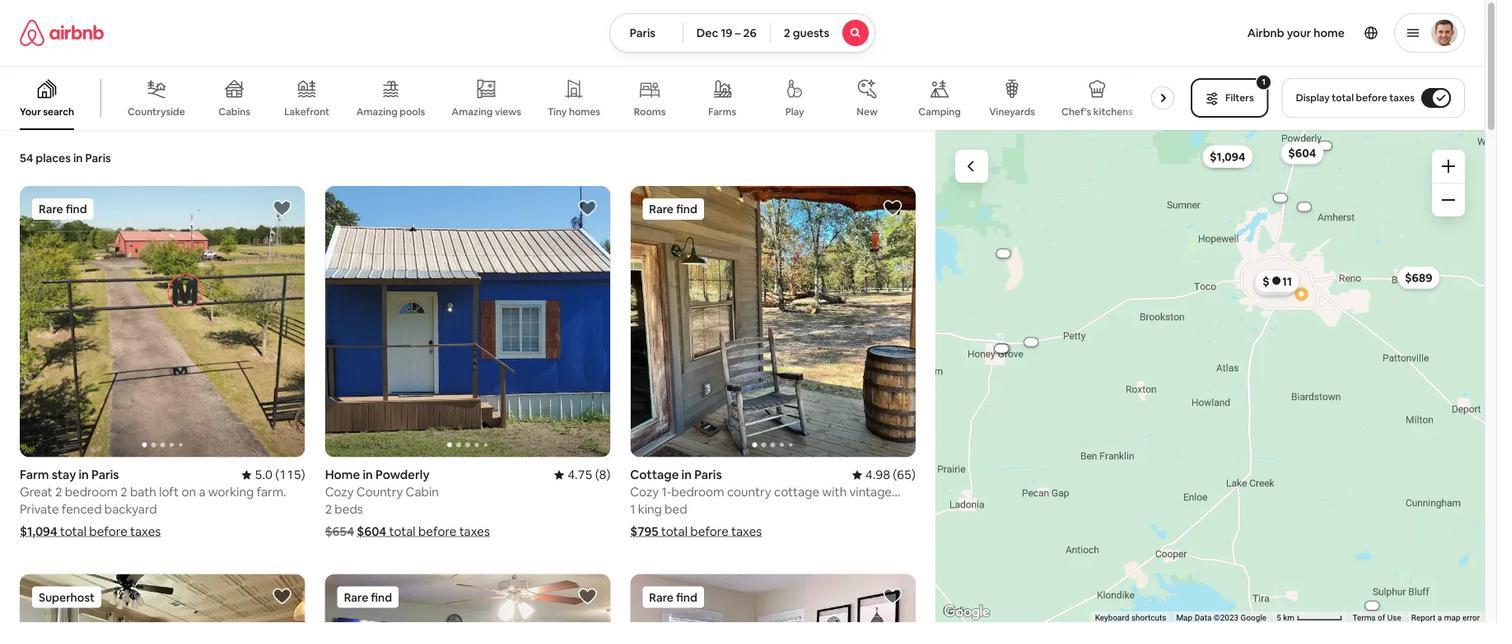 Task type: locate. For each thing, give the bounding box(es) containing it.
2 left beds
[[325, 501, 332, 518]]

$878
[[1262, 277, 1289, 292]]

$1,094 down filters "button"
[[1210, 149, 1246, 164]]

total inside 1 king bed $795 total before taxes
[[661, 524, 688, 540]]

before right the display
[[1356, 91, 1388, 104]]

airbnb your home
[[1248, 26, 1345, 40]]

None search field
[[609, 13, 876, 53]]

$795
[[1214, 149, 1240, 163], [630, 524, 659, 540]]

taxes inside "farm stay in paris great 2 bedroom 2 bath loft on a working farm. private fenced backyard $1,094 total before taxes"
[[130, 524, 161, 540]]

0 horizontal spatial $1,094
[[20, 524, 57, 540]]

report a map error
[[1411, 613, 1480, 623]]

$1,094 button
[[1203, 145, 1253, 168]]

before down cottage in paris
[[690, 524, 729, 540]]

map data ©2023 google
[[1176, 613, 1267, 623]]

group containing amazing views
[[0, 66, 1181, 130]]

new
[[857, 105, 878, 118]]

1 horizontal spatial amazing
[[452, 105, 493, 118]]

map
[[1444, 613, 1461, 623]]

1 for 1
[[1262, 77, 1266, 87]]

countryside
[[128, 105, 185, 118]]

total inside home in powderly cozy country cabin 2 beds $654 $604 total before taxes
[[389, 524, 416, 540]]

add to wishlist: farm stay in paris image
[[272, 199, 292, 218]]

taxes inside home in powderly cozy country cabin 2 beds $654 $604 total before taxes
[[459, 524, 490, 540]]

camping
[[919, 105, 961, 118]]

use
[[1388, 613, 1402, 623]]

powderly
[[376, 467, 430, 483]]

2
[[784, 26, 791, 40], [55, 484, 62, 500], [120, 484, 127, 500], [325, 501, 332, 518]]

farm.
[[257, 484, 286, 500]]

1 vertical spatial a
[[1438, 613, 1442, 623]]

paris up bedroom
[[92, 467, 119, 483]]

tiny
[[548, 105, 567, 118]]

add to wishlist: apartment in paris image
[[883, 587, 903, 606]]

before inside 1 king bed $795 total before taxes
[[690, 524, 729, 540]]

before down backyard
[[89, 524, 127, 540]]

total down fenced
[[60, 524, 86, 540]]

display total before taxes
[[1296, 91, 1415, 104]]

home
[[325, 467, 360, 483]]

1 left king
[[630, 501, 635, 518]]

guests
[[793, 26, 830, 40]]

paris left dec
[[630, 26, 656, 40]]

total down "cabin"
[[389, 524, 416, 540]]

1 horizontal spatial $795
[[1214, 149, 1240, 163]]

1 vertical spatial $1,094
[[20, 524, 57, 540]]

$604 button
[[1281, 142, 1324, 165]]

keyboard shortcuts
[[1095, 613, 1167, 623]]

0 vertical spatial 1
[[1262, 77, 1266, 87]]

in
[[73, 151, 83, 166], [79, 467, 89, 483], [363, 467, 373, 483], [682, 467, 692, 483]]

paris up 1 king bed $795 total before taxes
[[694, 467, 722, 483]]

private
[[20, 501, 59, 518]]

$795 down filters "button"
[[1214, 149, 1240, 163]]

beds
[[335, 501, 363, 518]]

backyard
[[104, 501, 157, 518]]

amazing left views on the top left
[[452, 105, 493, 118]]

$795 down king
[[630, 524, 659, 540]]

filters button
[[1191, 78, 1269, 118]]

26
[[743, 26, 757, 40]]

54 places in paris
[[20, 151, 111, 166]]

pools
[[400, 105, 425, 118]]

$1,094 inside "farm stay in paris great 2 bedroom 2 bath loft on a working farm. private fenced backyard $1,094 total before taxes"
[[20, 524, 57, 540]]

amazing for amazing pools
[[356, 105, 398, 118]]

views
[[495, 105, 521, 118]]

zoom in image
[[1442, 160, 1455, 173]]

in up bedroom
[[79, 467, 89, 483]]

your
[[20, 105, 41, 118]]

add to wishlist: home in powderly image
[[578, 199, 597, 218]]

–
[[735, 26, 741, 40]]

2 guests
[[784, 26, 830, 40]]

5.0 out of 5 average rating,  115 reviews image
[[242, 467, 305, 483]]

total down bed
[[661, 524, 688, 540]]

1 horizontal spatial 1
[[1262, 77, 1266, 87]]

paris button
[[609, 13, 683, 53]]

1
[[1262, 77, 1266, 87], [630, 501, 635, 518]]

$604
[[1289, 146, 1316, 160], [357, 524, 387, 540]]

terms of use link
[[1353, 613, 1402, 623]]

in right cottage
[[682, 467, 692, 483]]

4.98 out of 5 average rating,  65 reviews image
[[852, 467, 916, 483]]

farms
[[708, 105, 737, 118]]

taxes inside button
[[1390, 91, 1415, 104]]

amazing for amazing views
[[452, 105, 493, 118]]

1 vertical spatial $795
[[630, 524, 659, 540]]

1 horizontal spatial $604
[[1289, 146, 1316, 160]]

0 vertical spatial $1,094
[[1210, 149, 1246, 164]]

in up country
[[363, 467, 373, 483]]

total right the display
[[1332, 91, 1354, 104]]

$604 inside button
[[1289, 146, 1316, 160]]

google map
showing 32 stays. region
[[936, 130, 1485, 624]]

group
[[0, 66, 1181, 130], [20, 186, 305, 457], [325, 186, 611, 457], [630, 186, 916, 457], [20, 574, 305, 624], [325, 574, 611, 624], [630, 574, 916, 624]]

add to wishlist: cottage in paris image
[[883, 199, 903, 218]]

amazing left pools
[[356, 105, 398, 118]]

2 left guests
[[784, 26, 791, 40]]

$795 inside 1 king bed $795 total before taxes
[[630, 524, 659, 540]]

display total before taxes button
[[1282, 78, 1465, 118]]

profile element
[[896, 0, 1465, 66]]

0 horizontal spatial 1
[[630, 501, 635, 518]]

amazing
[[452, 105, 493, 118], [356, 105, 398, 118]]

1 vertical spatial $604
[[357, 524, 387, 540]]

shortcuts
[[1132, 613, 1167, 623]]

19
[[721, 26, 733, 40]]

a left the map
[[1438, 613, 1442, 623]]

dec 19 – 26 button
[[683, 13, 771, 53]]

1 vertical spatial 1
[[630, 501, 635, 518]]

bed
[[665, 501, 687, 518]]

54
[[20, 151, 33, 166]]

0 horizontal spatial amazing
[[356, 105, 398, 118]]

(8)
[[595, 467, 611, 483]]

vineyards
[[989, 105, 1035, 118]]

$795 inside button
[[1214, 149, 1240, 163]]

error
[[1463, 613, 1480, 623]]

a right on
[[199, 484, 206, 500]]

fenced
[[62, 501, 102, 518]]

2 up backyard
[[120, 484, 127, 500]]

$604 down beds
[[357, 524, 387, 540]]

0 horizontal spatial a
[[199, 484, 206, 500]]

$654
[[325, 524, 354, 540]]

0 horizontal spatial $795
[[630, 524, 659, 540]]

$1,094 down the private
[[20, 524, 57, 540]]

before down "cabin"
[[418, 524, 457, 540]]

0 vertical spatial $795
[[1214, 149, 1240, 163]]

paris
[[630, 26, 656, 40], [85, 151, 111, 166], [92, 467, 119, 483], [694, 467, 722, 483]]

1 horizontal spatial $1,094
[[1210, 149, 1246, 164]]

2 down the stay
[[55, 484, 62, 500]]

0 horizontal spatial $604
[[357, 524, 387, 540]]

$604 down the display
[[1289, 146, 1316, 160]]

add to wishlist: home in blossom image
[[578, 587, 597, 606]]

$689
[[1405, 270, 1433, 285]]

before
[[1356, 91, 1388, 104], [89, 524, 127, 540], [418, 524, 457, 540], [690, 524, 729, 540]]

0 vertical spatial $604
[[1289, 146, 1316, 160]]

5 km
[[1277, 613, 1297, 623]]

working
[[208, 484, 254, 500]]

amazing views
[[452, 105, 521, 118]]

1 down airbnb
[[1262, 77, 1266, 87]]

great
[[20, 484, 52, 500]]

none search field containing paris
[[609, 13, 876, 53]]

country
[[357, 484, 403, 500]]

bath
[[130, 484, 156, 500]]

0 vertical spatial a
[[199, 484, 206, 500]]

km
[[1283, 613, 1295, 623]]

google image
[[940, 602, 994, 624]]

1 inside 1 king bed $795 total before taxes
[[630, 501, 635, 518]]



Task type: vqa. For each thing, say whether or not it's contained in the screenshot.
all related to building
no



Task type: describe. For each thing, give the bounding box(es) containing it.
king
[[638, 501, 662, 518]]

a inside "farm stay in paris great 2 bedroom 2 bath loft on a working farm. private fenced backyard $1,094 total before taxes"
[[199, 484, 206, 500]]

data
[[1195, 613, 1212, 623]]

2 inside 'button'
[[784, 26, 791, 40]]

cottage in paris
[[630, 467, 722, 483]]

add to wishlist: loft in paris image
[[272, 587, 292, 606]]

chef's
[[1062, 105, 1092, 118]]

search
[[43, 105, 74, 118]]

2 guests button
[[770, 13, 876, 53]]

4.75 (8)
[[568, 467, 611, 483]]

dec 19 – 26
[[697, 26, 757, 40]]

$1,111
[[1263, 274, 1292, 289]]

bedroom
[[65, 484, 118, 500]]

5 km button
[[1272, 612, 1348, 624]]

report a map error link
[[1411, 613, 1480, 623]]

filters
[[1226, 91, 1254, 104]]

chef's kitchens
[[1062, 105, 1133, 118]]

places
[[36, 151, 71, 166]]

dec
[[697, 26, 719, 40]]

in right places
[[73, 151, 83, 166]]

$795 button
[[1206, 144, 1248, 167]]

paris right places
[[85, 151, 111, 166]]

cabins
[[219, 105, 250, 118]]

total inside button
[[1332, 91, 1354, 104]]

before inside button
[[1356, 91, 1388, 104]]

(65)
[[893, 467, 916, 483]]

homes
[[569, 105, 601, 118]]

$878 button
[[1254, 273, 1296, 296]]

home
[[1314, 26, 1345, 40]]

total inside "farm stay in paris great 2 bedroom 2 bath loft on a working farm. private fenced backyard $1,094 total before taxes"
[[60, 524, 86, 540]]

5.0 (115)
[[255, 467, 305, 483]]

in inside home in powderly cozy country cabin 2 beds $654 $604 total before taxes
[[363, 467, 373, 483]]

4.75
[[568, 467, 593, 483]]

google
[[1241, 613, 1267, 623]]

4.75 out of 5 average rating,  8 reviews image
[[554, 467, 611, 483]]

before inside "farm stay in paris great 2 bedroom 2 bath loft on a working farm. private fenced backyard $1,094 total before taxes"
[[89, 524, 127, 540]]

report
[[1411, 613, 1436, 623]]

rooms
[[634, 105, 666, 118]]

display
[[1296, 91, 1330, 104]]

paris inside button
[[630, 26, 656, 40]]

paris inside "farm stay in paris great 2 bedroom 2 bath loft on a working farm. private fenced backyard $1,094 total before taxes"
[[92, 467, 119, 483]]

1 king bed $795 total before taxes
[[630, 501, 762, 540]]

home in powderly cozy country cabin 2 beds $654 $604 total before taxes
[[325, 467, 490, 540]]

4.98 (65)
[[866, 467, 916, 483]]

1 horizontal spatial a
[[1438, 613, 1442, 623]]

keyboard shortcuts button
[[1095, 612, 1167, 624]]

of
[[1378, 613, 1386, 623]]

map
[[1176, 613, 1193, 623]]

zoom out image
[[1442, 194, 1455, 207]]

2 inside home in powderly cozy country cabin 2 beds $654 $604 total before taxes
[[325, 501, 332, 518]]

$1,094 inside button
[[1210, 149, 1246, 164]]

on
[[182, 484, 196, 500]]

in inside "farm stay in paris great 2 bedroom 2 bath loft on a working farm. private fenced backyard $1,094 total before taxes"
[[79, 467, 89, 483]]

loft
[[159, 484, 179, 500]]

taxes inside 1 king bed $795 total before taxes
[[731, 524, 762, 540]]

5.0
[[255, 467, 273, 483]]

cozy
[[325, 484, 354, 500]]

your search
[[20, 105, 74, 118]]

terms of use
[[1353, 613, 1402, 623]]

©2023
[[1214, 613, 1239, 623]]

lakefront
[[284, 105, 330, 118]]

tiny homes
[[548, 105, 601, 118]]

amazing pools
[[356, 105, 425, 118]]

play
[[786, 105, 804, 118]]

farm
[[20, 467, 49, 483]]

stay
[[52, 467, 76, 483]]

$1,111 button
[[1255, 270, 1300, 293]]

5
[[1277, 613, 1281, 623]]

before inside home in powderly cozy country cabin 2 beds $654 $604 total before taxes
[[418, 524, 457, 540]]

1 for 1 king bed $795 total before taxes
[[630, 501, 635, 518]]

keyboard
[[1095, 613, 1130, 623]]

airbnb your home link
[[1238, 16, 1355, 50]]

terms
[[1353, 613, 1376, 623]]

$689 button
[[1398, 266, 1440, 289]]

$604 inside home in powderly cozy country cabin 2 beds $654 $604 total before taxes
[[357, 524, 387, 540]]

kitchens
[[1094, 105, 1133, 118]]

airbnb
[[1248, 26, 1285, 40]]

4.98
[[866, 467, 890, 483]]

cottage
[[630, 467, 679, 483]]



